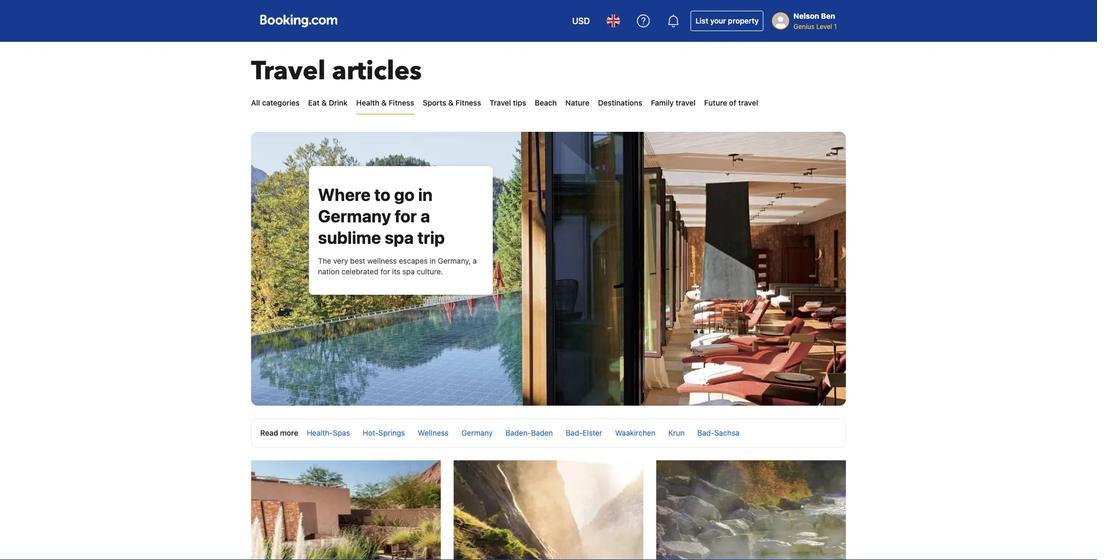 Task type: describe. For each thing, give the bounding box(es) containing it.
future
[[704, 98, 727, 107]]

list your property link
[[691, 11, 764, 31]]

celebrated
[[341, 267, 379, 276]]

travel tips link
[[490, 92, 526, 114]]

health-spas link
[[307, 429, 350, 437]]

springs
[[379, 429, 405, 437]]

bad-elster
[[566, 429, 602, 437]]

family travel
[[651, 98, 696, 107]]

spas
[[333, 429, 350, 437]]

1 travel from the left
[[676, 98, 696, 107]]

krun link
[[668, 429, 685, 437]]

read
[[260, 429, 278, 437]]

spa inside where to go in germany for a sublime spa trip
[[385, 227, 414, 248]]

spa inside the very best wellness escapes in germany, a nation celebrated for its spa culture.
[[402, 267, 415, 276]]

travel tips
[[490, 98, 526, 107]]

wellness link
[[418, 429, 449, 437]]

booking.com online hotel reservations image
[[260, 14, 337, 27]]

sports
[[423, 98, 446, 107]]

sublime
[[318, 227, 381, 248]]

for inside where to go in germany for a sublime spa trip
[[395, 206, 417, 226]]

future of travel link
[[704, 92, 758, 114]]

& for sports
[[448, 98, 454, 107]]

tips
[[513, 98, 526, 107]]

a inside where to go in germany for a sublime spa trip
[[420, 206, 430, 226]]

best
[[350, 256, 365, 265]]

family
[[651, 98, 674, 107]]

categories
[[262, 98, 300, 107]]

all
[[251, 98, 260, 107]]

destinations link
[[598, 92, 642, 114]]

trip
[[417, 227, 445, 248]]

sachsa
[[714, 429, 740, 437]]

go
[[394, 184, 415, 205]]

eat & drink
[[308, 98, 348, 107]]

bad-sachsa
[[698, 429, 740, 437]]

drink
[[329, 98, 348, 107]]

where to go in germany for a sublime spa trip
[[318, 184, 445, 248]]

health
[[356, 98, 379, 107]]

all categories link
[[251, 92, 300, 114]]

eat
[[308, 98, 320, 107]]

usd button
[[566, 8, 596, 34]]

& for health
[[381, 98, 387, 107]]

hot-springs
[[363, 429, 405, 437]]

germany,
[[438, 256, 471, 265]]

germany
[[318, 206, 391, 226]]

wellness inside the very best wellness escapes in germany, a nation celebrated for its spa culture.
[[367, 256, 397, 265]]

where to go in germany for a sublime spa trip link
[[318, 184, 445, 248]]

bad-sachsa link
[[698, 429, 740, 437]]

list
[[696, 16, 708, 25]]

family travel link
[[651, 92, 696, 114]]

a inside the very best wellness escapes in germany, a nation celebrated for its spa culture.
[[473, 256, 477, 265]]

germany
[[462, 429, 493, 437]]

to
[[374, 184, 391, 205]]

read more
[[260, 429, 298, 437]]

usd
[[572, 16, 590, 26]]



Task type: vqa. For each thing, say whether or not it's contained in the screenshot.
it
no



Task type: locate. For each thing, give the bounding box(es) containing it.
culture.
[[417, 267, 443, 276]]

health & fitness link
[[356, 92, 414, 114]]

1 horizontal spatial wellness
[[418, 429, 449, 437]]

sports & fitness link
[[423, 92, 481, 114]]

where
[[318, 184, 371, 205]]

ben
[[821, 12, 835, 20]]

1 horizontal spatial bad-
[[698, 429, 714, 437]]

baden
[[531, 429, 553, 437]]

0 horizontal spatial wellness
[[367, 256, 397, 265]]

1 horizontal spatial a
[[473, 256, 477, 265]]

0 horizontal spatial bad-
[[566, 429, 583, 437]]

& right sports
[[448, 98, 454, 107]]

for inside the very best wellness escapes in germany, a nation celebrated for its spa culture.
[[381, 267, 390, 276]]

2 bad- from the left
[[698, 429, 714, 437]]

genius
[[794, 23, 815, 30]]

waakirchen link
[[615, 429, 656, 437]]

articles
[[332, 54, 422, 89]]

spa up escapes
[[385, 227, 414, 248]]

in inside where to go in germany for a sublime spa trip
[[418, 184, 433, 205]]

the very best wellness escapes in germany, a nation celebrated for its spa culture.
[[318, 256, 477, 276]]

a up trip
[[420, 206, 430, 226]]

krun
[[668, 429, 685, 437]]

waakirchen
[[615, 429, 656, 437]]

travel articles
[[251, 54, 422, 89]]

property
[[728, 16, 759, 25]]

travel left tips
[[490, 98, 511, 107]]

1 vertical spatial for
[[381, 267, 390, 276]]

nature
[[565, 98, 589, 107]]

escapes
[[399, 256, 428, 265]]

1 vertical spatial a
[[473, 256, 477, 265]]

future of travel
[[704, 98, 758, 107]]

fitness right sports
[[456, 98, 481, 107]]

for left its at the left top
[[381, 267, 390, 276]]

fitness
[[389, 98, 414, 107], [456, 98, 481, 107]]

0 vertical spatial travel
[[251, 54, 326, 89]]

health-
[[307, 429, 333, 437]]

wellness right springs
[[418, 429, 449, 437]]

destinations
[[598, 98, 642, 107]]

1 & from the left
[[322, 98, 327, 107]]

nation
[[318, 267, 339, 276]]

2 & from the left
[[381, 98, 387, 107]]

1 horizontal spatial travel
[[738, 98, 758, 107]]

1 vertical spatial spa
[[402, 267, 415, 276]]

of
[[729, 98, 736, 107]]

nature link
[[565, 92, 589, 114]]

0 horizontal spatial &
[[322, 98, 327, 107]]

nelson
[[794, 12, 819, 20]]

nelson ben genius level 1
[[794, 12, 837, 30]]

for down go
[[395, 206, 417, 226]]

in inside the very best wellness escapes in germany, a nation celebrated for its spa culture.
[[430, 256, 436, 265]]

baden-
[[506, 429, 531, 437]]

bad- for elster
[[566, 429, 583, 437]]

beach link
[[535, 92, 557, 114]]

travel
[[676, 98, 696, 107], [738, 98, 758, 107]]

hot-
[[363, 429, 379, 437]]

travel right 'of'
[[738, 98, 758, 107]]

& for eat
[[322, 98, 327, 107]]

1 vertical spatial in
[[430, 256, 436, 265]]

bad-elster link
[[566, 429, 602, 437]]

1 vertical spatial travel
[[490, 98, 511, 107]]

2 horizontal spatial &
[[448, 98, 454, 107]]

1 vertical spatial wellness
[[418, 429, 449, 437]]

travel right family
[[676, 98, 696, 107]]

travel for travel articles
[[251, 54, 326, 89]]

1 horizontal spatial for
[[395, 206, 417, 226]]

& right health
[[381, 98, 387, 107]]

2 travel from the left
[[738, 98, 758, 107]]

travel
[[251, 54, 326, 89], [490, 98, 511, 107]]

0 vertical spatial a
[[420, 206, 430, 226]]

all categories
[[251, 98, 300, 107]]

fitness for sports & fitness
[[456, 98, 481, 107]]

level
[[816, 23, 832, 30]]

bad- right the baden
[[566, 429, 583, 437]]

baden-baden
[[506, 429, 553, 437]]

1 bad- from the left
[[566, 429, 583, 437]]

fitness left sports
[[389, 98, 414, 107]]

2 fitness from the left
[[456, 98, 481, 107]]

health-spas
[[307, 429, 350, 437]]

elster
[[583, 429, 602, 437]]

0 vertical spatial in
[[418, 184, 433, 205]]

spa down escapes
[[402, 267, 415, 276]]

list your property
[[696, 16, 759, 25]]

0 horizontal spatial travel
[[676, 98, 696, 107]]

your
[[710, 16, 726, 25]]

very
[[333, 256, 348, 265]]

in
[[418, 184, 433, 205], [430, 256, 436, 265]]

3 & from the left
[[448, 98, 454, 107]]

0 vertical spatial for
[[395, 206, 417, 226]]

bad- right krun
[[698, 429, 714, 437]]

bad- for sachsa
[[698, 429, 714, 437]]

baden-baden link
[[506, 429, 553, 437]]

1 horizontal spatial fitness
[[456, 98, 481, 107]]

0 horizontal spatial for
[[381, 267, 390, 276]]

wellness up its at the left top
[[367, 256, 397, 265]]

for
[[395, 206, 417, 226], [381, 267, 390, 276]]

sports & fitness
[[423, 98, 481, 107]]

in up culture.
[[430, 256, 436, 265]]

fitness for health & fitness
[[389, 98, 414, 107]]

0 vertical spatial wellness
[[367, 256, 397, 265]]

0 horizontal spatial fitness
[[389, 98, 414, 107]]

0 horizontal spatial travel
[[251, 54, 326, 89]]

spa
[[385, 227, 414, 248], [402, 267, 415, 276]]

the
[[318, 256, 331, 265]]

eat & drink link
[[308, 92, 348, 114]]

germany link
[[462, 429, 493, 437]]

bad-
[[566, 429, 583, 437], [698, 429, 714, 437]]

1 horizontal spatial &
[[381, 98, 387, 107]]

a
[[420, 206, 430, 226], [473, 256, 477, 265]]

travel up categories
[[251, 54, 326, 89]]

its
[[392, 267, 400, 276]]

hot-springs link
[[363, 429, 405, 437]]

travel for travel tips
[[490, 98, 511, 107]]

beach
[[535, 98, 557, 107]]

health & fitness
[[356, 98, 414, 107]]

in right go
[[418, 184, 433, 205]]

&
[[322, 98, 327, 107], [381, 98, 387, 107], [448, 98, 454, 107]]

1 fitness from the left
[[389, 98, 414, 107]]

a right germany,
[[473, 256, 477, 265]]

0 vertical spatial spa
[[385, 227, 414, 248]]

1
[[834, 23, 837, 30]]

more
[[280, 429, 298, 437]]

& right eat
[[322, 98, 327, 107]]

wellness
[[367, 256, 397, 265], [418, 429, 449, 437]]

1 horizontal spatial travel
[[490, 98, 511, 107]]

0 horizontal spatial a
[[420, 206, 430, 226]]



